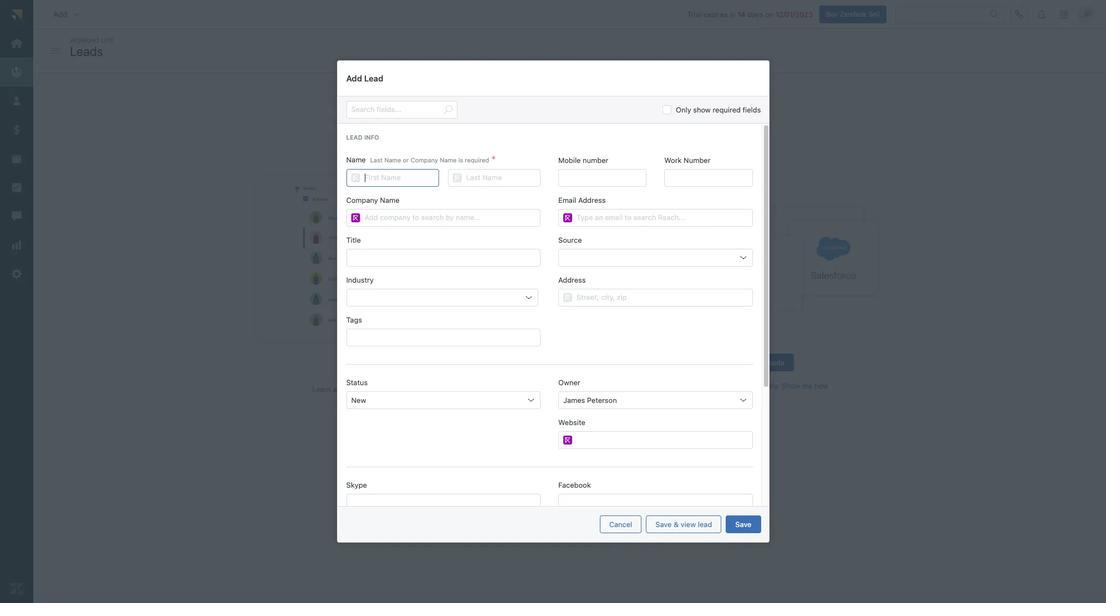 Task type: vqa. For each thing, say whether or not it's contained in the screenshot.
the top the integrations
no



Task type: describe. For each thing, give the bounding box(es) containing it.
name left is
[[440, 156, 457, 163]]

james peterson
[[563, 396, 617, 405]]

add
[[697, 382, 710, 390]]

finding new leads with reach link
[[354, 385, 452, 394]]

days
[[748, 10, 763, 19]]

zendesk products image
[[1060, 10, 1068, 18]]

records.
[[689, 120, 716, 129]]

email address
[[558, 196, 606, 204]]

395
[[618, 120, 631, 129]]

leads inside "create targeted lead lists with access to over 20 million businesses and 395 million prospect records. or import the leads you're already working on. learn about"
[[484, 132, 501, 140]]

peterson
[[587, 396, 617, 405]]

learn about finding new leads with reach
[[312, 385, 452, 394]]

company name
[[346, 196, 400, 204]]

leads right the your on the right of the page
[[729, 382, 747, 390]]

expires
[[704, 10, 728, 19]]

buy zendesk sell
[[826, 10, 880, 18]]

reach fill image for the first name 'field' in the left top of the page
[[351, 173, 360, 182]]

trial expires in 14 days on 12/01/2023
[[687, 10, 813, 19]]

website
[[558, 418, 586, 427]]

0 vertical spatial search image
[[990, 10, 999, 19]]

Address field
[[577, 289, 748, 306]]

save for save
[[735, 520, 752, 529]]

number
[[684, 156, 711, 164]]

james
[[563, 396, 585, 405]]

import
[[731, 358, 753, 367]]

name left or
[[384, 156, 401, 163]]

source
[[558, 235, 582, 244]]

info
[[364, 134, 379, 141]]

status
[[346, 378, 368, 387]]

sell
[[869, 10, 880, 18]]

over
[[513, 120, 527, 129]]

owner
[[558, 378, 580, 387]]

required inside name last name or company name is required
[[465, 156, 489, 163]]

1 vertical spatial address
[[558, 275, 586, 284]]

leads up and at the top of page
[[590, 94, 623, 111]]

or
[[403, 156, 409, 163]]

only show required fields
[[676, 105, 761, 114]]

new
[[351, 396, 366, 405]]

1 vertical spatial lead
[[346, 134, 363, 141]]

leads up finding new leads with reach link
[[389, 361, 407, 370]]

add for add lead
[[346, 73, 362, 83]]

facebook
[[558, 481, 591, 489]]

lists
[[447, 120, 461, 129]]

1 vertical spatial learn
[[312, 385, 331, 394]]

skype
[[346, 481, 367, 489]]

bell image
[[1037, 10, 1046, 19]]

only
[[676, 105, 691, 114]]

your
[[712, 382, 727, 390]]

1 million from the left
[[540, 120, 562, 129]]

Search fields... field
[[351, 101, 439, 118]]

add for add
[[53, 9, 68, 19]]

to
[[504, 120, 511, 129]]

0 vertical spatial lead
[[364, 73, 383, 83]]

my
[[755, 358, 765, 367]]

show
[[693, 105, 711, 114]]

new button
[[346, 391, 541, 409]]

12/01/2023
[[776, 10, 813, 19]]

save button
[[726, 516, 761, 534]]

Company Name field
[[365, 209, 536, 226]]

Email Address field
[[577, 209, 748, 226]]

import my leads button
[[721, 354, 794, 372]]

mobile
[[558, 156, 581, 164]]

with inside "create targeted lead lists with access to over 20 million businesses and 395 million prospect records. or import the leads you're already working on. learn about"
[[463, 120, 477, 129]]

leads down find new leads button
[[395, 385, 413, 394]]

zendesk image
[[9, 582, 24, 596]]

save & view lead button
[[646, 516, 722, 534]]

0 horizontal spatial company
[[346, 196, 378, 204]]

1 vertical spatial about
[[333, 385, 352, 394]]

company inside name last name or company name is required
[[411, 156, 438, 163]]

cancel
[[609, 520, 632, 529]]

find
[[357, 361, 371, 370]]

create
[[376, 120, 399, 129]]

14
[[738, 10, 746, 19]]

asterisk image
[[491, 156, 496, 164]]

number
[[583, 156, 609, 164]]

jp
[[1082, 9, 1091, 19]]

add button
[[44, 3, 90, 25]]

on.
[[581, 132, 592, 140]]

trial
[[687, 10, 702, 19]]

First Name field
[[365, 169, 434, 186]]

jp button
[[1077, 5, 1095, 23]]

or
[[718, 120, 727, 129]]

calls image
[[1015, 10, 1024, 19]]

import my leads
[[731, 358, 784, 367]]

cancel button
[[600, 516, 642, 534]]

email
[[558, 196, 576, 204]]

&
[[674, 520, 679, 529]]

new inside button
[[373, 361, 387, 370]]



Task type: locate. For each thing, give the bounding box(es) containing it.
show me how link
[[782, 382, 828, 391]]

company up title
[[346, 196, 378, 204]]

tags
[[346, 315, 362, 324]]

learn inside "create targeted lead lists with access to over 20 million businesses and 395 million prospect records. or import the leads you're already working on. learn about"
[[594, 132, 613, 140]]

the up businesses
[[566, 94, 587, 111]]

lead
[[431, 120, 445, 129], [698, 520, 712, 529]]

0 vertical spatial lead
[[431, 120, 445, 129]]

the
[[566, 94, 587, 111], [752, 120, 763, 129]]

0 horizontal spatial learn
[[312, 385, 331, 394]]

lead inside "save & view lead" button
[[698, 520, 712, 529]]

address down mobile number field
[[578, 196, 606, 204]]

name down the first name 'field' in the left top of the page
[[380, 196, 400, 204]]

mobile number
[[558, 156, 609, 164]]

1 horizontal spatial lead
[[698, 520, 712, 529]]

fields
[[743, 105, 761, 114]]

work number
[[664, 156, 711, 164]]

prospect
[[657, 120, 687, 129]]

1 vertical spatial lead
[[698, 520, 712, 529]]

2 million from the left
[[633, 120, 655, 129]]

company
[[411, 156, 438, 163], [346, 196, 378, 204]]

required right is
[[465, 156, 489, 163]]

1 horizontal spatial search image
[[990, 10, 999, 19]]

add lead
[[346, 73, 383, 83]]

1 vertical spatial company
[[346, 196, 378, 204]]

0 horizontal spatial reach fill image
[[351, 173, 360, 182]]

1 reach fill image from the left
[[351, 173, 360, 182]]

me
[[802, 382, 813, 390]]

name
[[346, 155, 366, 164], [384, 156, 401, 163], [440, 156, 457, 163], [380, 196, 400, 204]]

0 horizontal spatial lead
[[346, 134, 363, 141]]

1 horizontal spatial reach fill image
[[453, 173, 462, 182]]

1 vertical spatial required
[[465, 156, 489, 163]]

about inside "create targeted lead lists with access to over 20 million businesses and 395 million prospect records. or import the leads you're already working on. learn about"
[[615, 132, 634, 140]]

1 horizontal spatial about
[[615, 132, 634, 140]]

None field
[[349, 329, 538, 346]]

save & view lead
[[656, 520, 712, 529]]

0 horizontal spatial with
[[415, 385, 429, 394]]

reach fill image down is
[[453, 173, 462, 182]]

lead left lists
[[431, 120, 445, 129]]

0 horizontal spatial about
[[333, 385, 352, 394]]

leads down access
[[484, 132, 501, 140]]

0 vertical spatial address
[[578, 196, 606, 204]]

james peterson button
[[558, 391, 753, 409]]

add inside button
[[53, 9, 68, 19]]

targeted
[[400, 120, 429, 129]]

0 vertical spatial company
[[411, 156, 438, 163]]

manually.
[[749, 382, 780, 390]]

search image up lists
[[443, 105, 452, 114]]

title
[[346, 235, 361, 244]]

add
[[53, 9, 68, 19], [346, 73, 362, 83]]

save for save & view lead
[[656, 520, 672, 529]]

0 horizontal spatial add
[[53, 9, 68, 19]]

list
[[101, 37, 114, 44]]

businesses
[[564, 120, 601, 129]]

Last Name field
[[466, 169, 536, 186]]

how
[[815, 382, 828, 390]]

Facebook field
[[563, 494, 748, 511]]

buy
[[826, 10, 838, 18]]

lead right view
[[698, 520, 712, 529]]

required up or
[[713, 105, 741, 114]]

0 horizontal spatial million
[[540, 120, 562, 129]]

learn left status
[[312, 385, 331, 394]]

name left last
[[346, 155, 366, 164]]

with left reach
[[415, 385, 429, 394]]

2 reach fill image from the left
[[453, 173, 462, 182]]

Skype field
[[351, 494, 536, 511]]

Work Number field
[[669, 169, 748, 186]]

1 vertical spatial new
[[379, 385, 393, 394]]

add left the chevron down icon
[[53, 9, 68, 19]]

lead up 'search fields...' 'field'
[[364, 73, 383, 83]]

1 vertical spatial search image
[[443, 105, 452, 114]]

0 vertical spatial about
[[615, 132, 634, 140]]

about up the new
[[333, 385, 352, 394]]

0 vertical spatial add
[[53, 9, 68, 19]]

name last name or company name is required
[[346, 155, 489, 164]]

chevron down image
[[72, 10, 81, 19]]

million right 395
[[633, 120, 655, 129]]

working
[[553, 132, 579, 140]]

1 horizontal spatial company
[[411, 156, 438, 163]]

the inside "create targeted lead lists with access to over 20 million businesses and 395 million prospect records. or import the leads you're already working on. learn about"
[[752, 120, 763, 129]]

view
[[681, 520, 696, 529]]

0 horizontal spatial lead
[[431, 120, 445, 129]]

address down source
[[558, 275, 586, 284]]

leads right my
[[767, 358, 784, 367]]

save right view
[[735, 520, 752, 529]]

buy zendesk sell button
[[819, 5, 887, 23]]

working
[[70, 37, 99, 44]]

0 horizontal spatial search image
[[443, 105, 452, 114]]

zendesk
[[840, 10, 867, 18]]

1 horizontal spatial save
[[735, 520, 752, 529]]

about down 395
[[615, 132, 634, 140]]

reach fill image for email address
[[563, 213, 572, 222]]

is
[[458, 156, 463, 163]]

finding
[[354, 385, 377, 394]]

1 horizontal spatial the
[[752, 120, 763, 129]]

already
[[526, 132, 551, 140]]

0 vertical spatial with
[[463, 120, 477, 129]]

reach
[[431, 385, 452, 394]]

work
[[664, 156, 682, 164]]

the down fields
[[752, 120, 763, 129]]

find new leads button
[[348, 357, 416, 375]]

or,
[[687, 382, 695, 390]]

0 horizontal spatial the
[[566, 94, 587, 111]]

on
[[765, 10, 774, 19]]

1 save from the left
[[656, 520, 672, 529]]

company right or
[[411, 156, 438, 163]]

last
[[370, 156, 383, 163]]

reach fill image for company name
[[351, 213, 360, 222]]

search image
[[990, 10, 999, 19], [443, 105, 452, 114]]

learn
[[594, 132, 613, 140], [312, 385, 331, 394]]

you're
[[503, 132, 524, 140]]

Mobile number field
[[563, 169, 642, 186]]

1 horizontal spatial with
[[463, 120, 477, 129]]

address
[[578, 196, 606, 204], [558, 275, 586, 284]]

lead inside "create targeted lead lists with access to over 20 million businesses and 395 million prospect records. or import the leads you're already working on. learn about"
[[431, 120, 445, 129]]

1 vertical spatial add
[[346, 73, 362, 83]]

save
[[656, 520, 672, 529], [735, 520, 752, 529]]

search image left calls icon
[[990, 10, 999, 19]]

working list leads
[[70, 37, 114, 58]]

reach fill image
[[351, 173, 360, 182], [453, 173, 462, 182]]

reach fill image for "last name" field
[[453, 173, 462, 182]]

reach fill image
[[351, 213, 360, 222], [563, 213, 572, 222], [563, 293, 572, 302], [563, 436, 572, 444]]

leads
[[70, 44, 103, 58]]

with
[[463, 120, 477, 129], [415, 385, 429, 394]]

0 horizontal spatial save
[[656, 520, 672, 529]]

in left 14
[[730, 10, 736, 19]]

2 save from the left
[[735, 520, 752, 529]]

bring
[[517, 94, 549, 111]]

about
[[615, 132, 634, 140], [333, 385, 352, 394]]

new right finding
[[379, 385, 393, 394]]

0 vertical spatial in
[[730, 10, 736, 19]]

in right bring
[[552, 94, 563, 111]]

1 horizontal spatial required
[[713, 105, 741, 114]]

1 horizontal spatial lead
[[364, 73, 383, 83]]

lead left info
[[346, 134, 363, 141]]

required
[[713, 105, 741, 114], [465, 156, 489, 163]]

1 vertical spatial in
[[552, 94, 563, 111]]

new
[[373, 361, 387, 370], [379, 385, 393, 394]]

0 horizontal spatial required
[[465, 156, 489, 163]]

new right find
[[373, 361, 387, 370]]

industry
[[346, 275, 374, 284]]

or, add your leads manually. show me how
[[687, 382, 828, 390]]

save left & at bottom
[[656, 520, 672, 529]]

1 horizontal spatial learn
[[594, 132, 613, 140]]

0 vertical spatial required
[[713, 105, 741, 114]]

import
[[729, 120, 750, 129]]

1 horizontal spatial in
[[730, 10, 736, 19]]

show
[[782, 382, 800, 390]]

0 horizontal spatial in
[[552, 94, 563, 111]]

1 horizontal spatial add
[[346, 73, 362, 83]]

20
[[529, 120, 538, 129]]

and
[[603, 120, 616, 129]]

1 vertical spatial with
[[415, 385, 429, 394]]

with right lists
[[463, 120, 477, 129]]

0 vertical spatial learn
[[594, 132, 613, 140]]

access
[[479, 120, 502, 129]]

lead info
[[346, 134, 379, 141]]

lead
[[364, 73, 383, 83], [346, 134, 363, 141]]

0 vertical spatial new
[[373, 361, 387, 370]]

0 vertical spatial the
[[566, 94, 587, 111]]

reach fill image for address
[[563, 293, 572, 302]]

1 horizontal spatial million
[[633, 120, 655, 129]]

million up already
[[540, 120, 562, 129]]

learn down and at the top of page
[[594, 132, 613, 140]]

1 vertical spatial the
[[752, 120, 763, 129]]

find new leads
[[357, 361, 407, 370]]

add up 'search fields...' 'field'
[[346, 73, 362, 83]]

Title field
[[351, 249, 536, 266]]

create targeted lead lists with access to over 20 million businesses and 395 million prospect records. or import the leads you're already working on. learn about
[[376, 120, 763, 140]]

reach fill image up company name
[[351, 173, 360, 182]]

bring in the leads
[[517, 94, 623, 111]]



